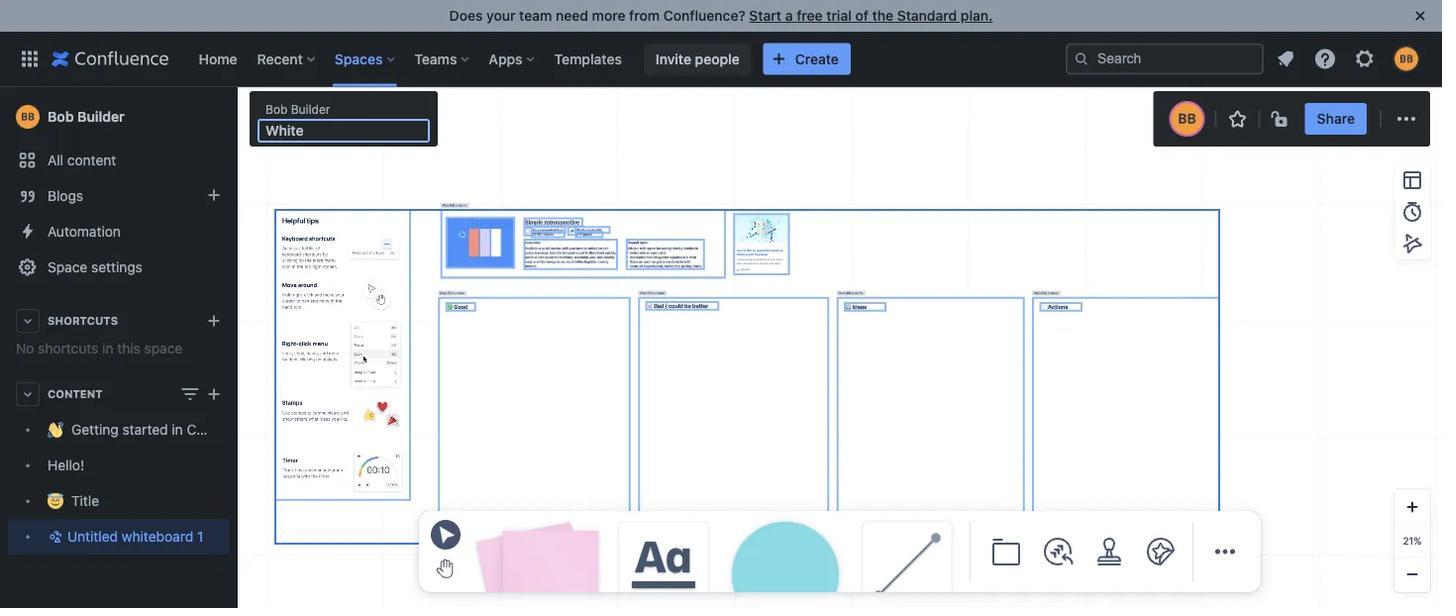 Task type: locate. For each thing, give the bounding box(es) containing it.
in left this
[[102, 340, 113, 357]]

title
[[71, 493, 99, 509]]

tree containing getting started in confluence
[[8, 412, 260, 555]]

builder up untitled whiteboard field
[[291, 102, 330, 116]]

create button
[[764, 43, 851, 75]]

recent
[[257, 51, 303, 67]]

does
[[449, 7, 483, 24]]

getting started in confluence
[[71, 422, 260, 438]]

builder
[[291, 102, 330, 116], [77, 108, 125, 125]]

invite people button
[[644, 43, 752, 75]]

confluence image
[[52, 47, 169, 71], [52, 47, 169, 71]]

invite people
[[656, 51, 740, 67]]

bob builder up 'all content'
[[48, 108, 125, 125]]

appswitcher icon image
[[18, 47, 42, 71]]

tree inside space element
[[8, 412, 260, 555]]

0 vertical spatial in
[[102, 340, 113, 357]]

does your team need more from confluence? start a free trial of the standard plan.
[[449, 7, 993, 24]]

untitled
[[67, 529, 118, 545]]

more
[[592, 7, 626, 24]]

bob builder link up all content "link"
[[8, 97, 230, 137]]

started
[[122, 422, 168, 438]]

close image
[[1409, 4, 1433, 28]]

bob builder link up untitled whiteboard field
[[266, 100, 330, 117]]

bob right collapse sidebar "icon"
[[266, 102, 288, 116]]

home link
[[193, 43, 243, 75]]

0 horizontal spatial bob
[[48, 108, 74, 125]]

banner
[[0, 31, 1443, 87]]

0 horizontal spatial builder
[[77, 108, 125, 125]]

space element
[[0, 87, 260, 608]]

in for started
[[172, 422, 183, 438]]

start a free trial of the standard plan. link
[[749, 7, 993, 24]]

bob up all
[[48, 108, 74, 125]]

0 horizontal spatial in
[[102, 340, 113, 357]]

free
[[797, 7, 823, 24]]

getting
[[71, 422, 119, 438]]

teams button
[[409, 43, 477, 75]]

confluence
[[187, 422, 260, 438]]

in right started
[[172, 422, 183, 438]]

plan.
[[961, 7, 993, 24]]

bob
[[266, 102, 288, 116], [48, 108, 74, 125]]

0 horizontal spatial bob builder link
[[8, 97, 230, 137]]

create a blog image
[[202, 183, 226, 207]]

1 horizontal spatial in
[[172, 422, 183, 438]]

space
[[48, 259, 87, 275]]

1 horizontal spatial bob builder
[[266, 102, 330, 116]]

1 horizontal spatial builder
[[291, 102, 330, 116]]

whiteboard
[[122, 529, 193, 545]]

share button
[[1306, 103, 1367, 135]]

apps
[[489, 51, 523, 67]]

all content
[[48, 152, 116, 168]]

builder up content
[[77, 108, 125, 125]]

1 horizontal spatial bob
[[266, 102, 288, 116]]

no restrictions image
[[1270, 107, 1294, 131]]

team
[[519, 7, 552, 24]]

bob builder inside space element
[[48, 108, 125, 125]]

bob builder up untitled whiteboard field
[[266, 102, 330, 116]]

spaces
[[335, 51, 383, 67]]

need
[[556, 7, 588, 24]]

banner containing home
[[0, 31, 1443, 87]]

automation
[[48, 223, 121, 240]]

shortcuts
[[48, 315, 118, 327]]

in
[[102, 340, 113, 357], [172, 422, 183, 438]]

untitled whiteboard 1
[[67, 529, 203, 545]]

settings
[[91, 259, 143, 275]]

blogs link
[[8, 178, 230, 214]]

0 horizontal spatial bob builder
[[48, 108, 125, 125]]

change view image
[[178, 382, 202, 406]]

1 vertical spatial in
[[172, 422, 183, 438]]

shortcuts button
[[8, 303, 230, 339]]

getting started in confluence link
[[8, 412, 260, 448]]

shortcuts
[[38, 340, 98, 357]]

bob builder image
[[1172, 103, 1204, 135]]

content
[[48, 388, 103, 401]]

automation link
[[8, 214, 230, 250]]

untitled whiteboard 1 link
[[8, 519, 230, 555]]

tree
[[8, 412, 260, 555]]

bob builder
[[266, 102, 330, 116], [48, 108, 125, 125]]

bob builder link
[[8, 97, 230, 137], [266, 100, 330, 117]]

no shortcuts in this space
[[16, 340, 183, 357]]



Task type: vqa. For each thing, say whether or not it's contained in the screenshot.
people
yes



Task type: describe. For each thing, give the bounding box(es) containing it.
apps button
[[483, 43, 543, 75]]

space settings link
[[8, 250, 230, 285]]

title link
[[8, 484, 230, 519]]

standard
[[897, 7, 957, 24]]

1 horizontal spatial bob builder link
[[266, 100, 330, 117]]

more actions image
[[1395, 107, 1419, 131]]

search image
[[1074, 51, 1090, 67]]

confluence?
[[664, 7, 746, 24]]

of
[[856, 7, 869, 24]]

in for shortcuts
[[102, 340, 113, 357]]

home
[[199, 51, 237, 67]]

the
[[872, 7, 894, 24]]

bob inside space element
[[48, 108, 74, 125]]

create
[[795, 51, 839, 67]]

space
[[144, 340, 183, 357]]

all content link
[[8, 143, 230, 178]]

share
[[1317, 110, 1355, 127]]

from
[[629, 7, 660, 24]]

all
[[48, 152, 63, 168]]

start
[[749, 7, 782, 24]]

Search field
[[1066, 43, 1264, 75]]

no
[[16, 340, 34, 357]]

recent button
[[251, 43, 323, 75]]

teams
[[415, 51, 457, 67]]

your
[[487, 7, 516, 24]]

templates link
[[548, 43, 628, 75]]

global element
[[12, 31, 1066, 87]]

people
[[695, 51, 740, 67]]

1
[[197, 529, 203, 545]]

collapse sidebar image
[[216, 97, 260, 137]]

Untitled whiteboard field
[[260, 121, 428, 141]]

trial
[[827, 7, 852, 24]]

star image
[[1226, 107, 1250, 131]]

hello! link
[[8, 448, 230, 484]]

invite
[[656, 51, 692, 67]]

notification icon image
[[1274, 47, 1298, 71]]

blogs
[[48, 188, 83, 204]]

help icon image
[[1314, 47, 1338, 71]]

settings icon image
[[1353, 47, 1377, 71]]

spaces button
[[329, 43, 403, 75]]

create content image
[[202, 382, 226, 406]]

templates
[[554, 51, 622, 67]]

content
[[67, 152, 116, 168]]

add shortcut image
[[202, 309, 226, 333]]

hello!
[[48, 457, 84, 474]]

a
[[785, 7, 793, 24]]

builder inside space element
[[77, 108, 125, 125]]

content button
[[8, 377, 230, 412]]

this
[[117, 340, 140, 357]]

space settings
[[48, 259, 143, 275]]



